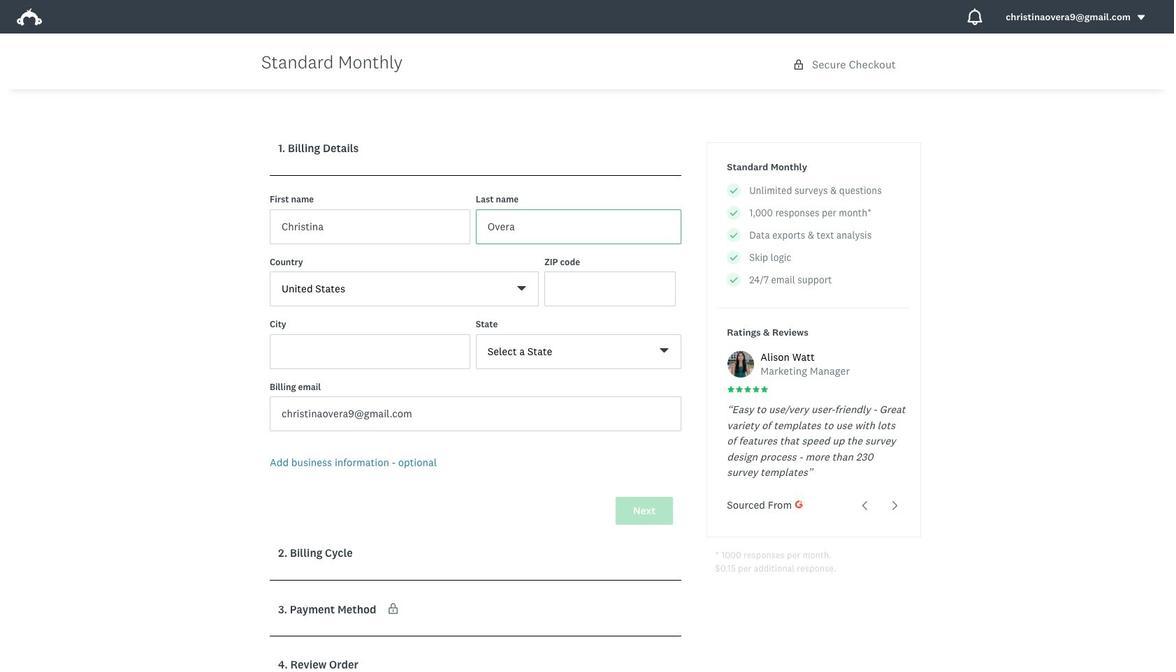 Task type: vqa. For each thing, say whether or not it's contained in the screenshot.
the TextboxMultiple ICON
no



Task type: locate. For each thing, give the bounding box(es) containing it.
products icon image
[[967, 8, 983, 25]]

None text field
[[270, 209, 470, 244], [476, 209, 682, 244], [270, 334, 470, 369], [270, 209, 470, 244], [476, 209, 682, 244], [270, 334, 470, 369]]

None text field
[[270, 397, 682, 432]]

dropdown arrow image
[[1136, 13, 1146, 23]]

None telephone field
[[544, 272, 676, 307]]

chevronleft image
[[860, 501, 870, 512]]



Task type: describe. For each thing, give the bounding box(es) containing it.
chevronright image
[[890, 501, 900, 512]]

surveymonkey logo image
[[17, 8, 42, 26]]



